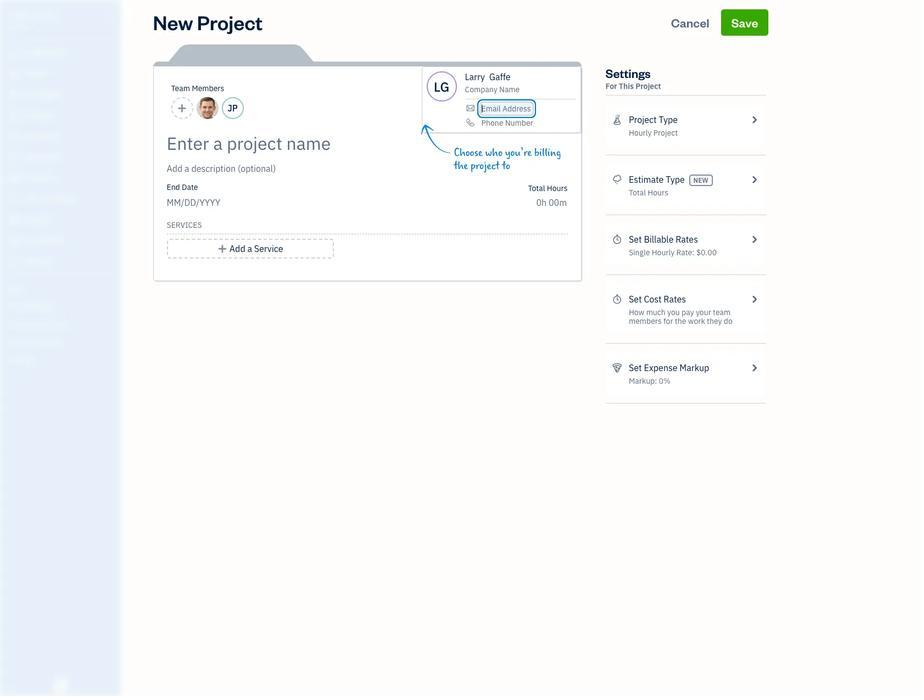 Task type: describe. For each thing, give the bounding box(es) containing it.
settings image
[[8, 355, 118, 364]]

report image
[[7, 256, 20, 267]]

cancel button
[[661, 9, 719, 36]]

new project
[[153, 9, 263, 35]]

chevronright image for project type
[[749, 113, 759, 126]]

dashboard image
[[7, 48, 20, 59]]

items and services image
[[8, 320, 118, 328]]

markup: 0%
[[629, 376, 671, 386]]

chart image
[[7, 236, 20, 247]]

chevronright image for set billable rates
[[749, 233, 759, 246]]

Company Name text field
[[465, 85, 520, 94]]

save button
[[721, 9, 768, 36]]

0 horizontal spatial hours
[[547, 183, 568, 193]]

you're
[[505, 147, 532, 159]]

set for set billable rates
[[629, 234, 642, 245]]

invoice image
[[7, 110, 20, 121]]

service
[[254, 243, 283, 254]]

expenses image
[[612, 361, 622, 375]]

team members image
[[8, 302, 118, 311]]

billing
[[534, 147, 561, 159]]

Project Description text field
[[167, 162, 469, 175]]

timetracking image for set billable rates
[[612, 233, 622, 246]]

team
[[171, 83, 190, 93]]

set expense markup
[[629, 362, 709, 373]]

you
[[667, 308, 680, 317]]

0 vertical spatial hourly
[[629, 128, 652, 138]]

projects image
[[612, 113, 622, 126]]

save
[[731, 15, 758, 30]]

set for set cost rates
[[629, 294, 642, 305]]

turtle inc owner
[[9, 10, 58, 30]]

payment image
[[7, 131, 20, 142]]

timer image
[[7, 194, 20, 205]]

add
[[229, 243, 245, 254]]

the inside how much you pay your team members for the work they do
[[675, 316, 686, 326]]

jp
[[228, 103, 238, 114]]

rates for set billable rates
[[676, 234, 698, 245]]

1 horizontal spatial hours
[[648, 188, 668, 198]]

choose
[[454, 147, 483, 159]]

single
[[629, 248, 650, 258]]

how
[[629, 308, 644, 317]]

choose who you're billing the project to
[[454, 147, 561, 172]]

add team member image
[[177, 102, 187, 115]]

estimate type
[[629, 174, 685, 185]]

1 horizontal spatial total
[[629, 188, 646, 198]]

members
[[629, 316, 662, 326]]

lg
[[434, 78, 449, 95]]

set billable rates
[[629, 234, 698, 245]]

turtle
[[9, 10, 40, 21]]

0%
[[659, 376, 671, 386]]

phone image
[[465, 118, 476, 127]]

$0.00
[[696, 248, 717, 258]]

how much you pay your team members for the work they do
[[629, 308, 733, 326]]

0 horizontal spatial total
[[528, 183, 545, 193]]

rate
[[676, 248, 692, 258]]

they
[[707, 316, 722, 326]]

billable
[[644, 234, 674, 245]]

members
[[192, 83, 224, 93]]

for
[[664, 316, 673, 326]]

end
[[167, 182, 180, 192]]

pay
[[682, 308, 694, 317]]



Task type: locate. For each thing, give the bounding box(es) containing it.
1 set from the top
[[629, 234, 642, 245]]

markup
[[680, 362, 709, 373]]

apps image
[[8, 284, 118, 293]]

chevronright image for set cost rates
[[749, 293, 759, 306]]

total hours down estimate
[[629, 188, 668, 198]]

who
[[485, 147, 503, 159]]

set up the "how" at the top right
[[629, 294, 642, 305]]

1 vertical spatial the
[[675, 316, 686, 326]]

1 vertical spatial set
[[629, 294, 642, 305]]

services
[[167, 220, 202, 230]]

:
[[692, 248, 694, 258]]

set cost rates
[[629, 294, 686, 305]]

settings
[[606, 65, 651, 81]]

3 set from the top
[[629, 362, 642, 373]]

envelope image
[[465, 104, 476, 113]]

0 horizontal spatial the
[[454, 160, 468, 172]]

chevronright image
[[749, 361, 759, 375]]

work
[[688, 316, 705, 326]]

settings for this project
[[606, 65, 661, 91]]

type for estimate type
[[666, 174, 685, 185]]

hours
[[547, 183, 568, 193], [648, 188, 668, 198]]

add a service
[[229, 243, 283, 254]]

owner
[[9, 22, 29, 30]]

much
[[646, 308, 666, 317]]

timetracking image
[[612, 233, 622, 246], [612, 293, 622, 306]]

set for set expense markup
[[629, 362, 642, 373]]

0 horizontal spatial total hours
[[528, 183, 568, 193]]

money image
[[7, 215, 20, 226]]

team
[[713, 308, 731, 317]]

project image
[[7, 173, 20, 184]]

project
[[471, 160, 500, 172]]

timetracking image for set cost rates
[[612, 293, 622, 306]]

set up markup:
[[629, 362, 642, 373]]

plus image
[[217, 242, 227, 255]]

type
[[659, 114, 678, 125], [666, 174, 685, 185]]

1 vertical spatial hourly
[[652, 248, 675, 258]]

rates up rate
[[676, 234, 698, 245]]

total
[[528, 183, 545, 193], [629, 188, 646, 198]]

rates
[[676, 234, 698, 245], [664, 294, 686, 305]]

timetracking image left 'billable'
[[612, 233, 622, 246]]

date
[[182, 182, 198, 192]]

the down choose at the top
[[454, 160, 468, 172]]

type for project type
[[659, 114, 678, 125]]

team members
[[171, 83, 224, 93]]

to
[[502, 160, 510, 172]]

project type
[[629, 114, 678, 125]]

0 vertical spatial rates
[[676, 234, 698, 245]]

rates up you on the right top of the page
[[664, 294, 686, 305]]

Email Address text field
[[481, 104, 531, 114]]

project inside settings for this project
[[636, 81, 661, 91]]

0 vertical spatial set
[[629, 234, 642, 245]]

2 chevronright image from the top
[[749, 173, 759, 186]]

1 vertical spatial timetracking image
[[612, 293, 622, 306]]

2 set from the top
[[629, 294, 642, 305]]

total down estimate
[[629, 188, 646, 198]]

estimate
[[629, 174, 664, 185]]

chevronright image
[[749, 113, 759, 126], [749, 173, 759, 186], [749, 233, 759, 246], [749, 293, 759, 306]]

type up hourly project
[[659, 114, 678, 125]]

0 vertical spatial timetracking image
[[612, 233, 622, 246]]

hourly down project type
[[629, 128, 652, 138]]

hours up 'hourly budget' "text field"
[[547, 183, 568, 193]]

chevronright image for estimate type
[[749, 173, 759, 186]]

new
[[153, 9, 193, 35]]

total up 'hourly budget' "text field"
[[528, 183, 545, 193]]

Hourly Budget text field
[[536, 197, 568, 208]]

0 vertical spatial type
[[659, 114, 678, 125]]

the inside choose who you're billing the project to
[[454, 160, 468, 172]]

do
[[724, 316, 733, 326]]

single hourly rate : $0.00
[[629, 248, 717, 258]]

First Name text field
[[465, 71, 485, 82]]

2 timetracking image from the top
[[612, 293, 622, 306]]

end date
[[167, 182, 198, 192]]

hourly
[[629, 128, 652, 138], [652, 248, 675, 258]]

2 vertical spatial set
[[629, 362, 642, 373]]

4 chevronright image from the top
[[749, 293, 759, 306]]

hourly down the "set billable rates"
[[652, 248, 675, 258]]

1 vertical spatial type
[[666, 174, 685, 185]]

expense image
[[7, 152, 20, 163]]

hours down estimate type
[[648, 188, 668, 198]]

hourly project
[[629, 128, 678, 138]]

total hours
[[528, 183, 568, 193], [629, 188, 668, 198]]

1 horizontal spatial total hours
[[629, 188, 668, 198]]

End date in  format text field
[[167, 197, 300, 208]]

main element
[[0, 0, 148, 696]]

project
[[197, 9, 263, 35], [636, 81, 661, 91], [629, 114, 657, 125], [653, 128, 678, 138]]

timetracking image left cost on the top right
[[612, 293, 622, 306]]

1 horizontal spatial the
[[675, 316, 686, 326]]

bank connections image
[[8, 337, 118, 346]]

estimate image
[[7, 90, 20, 101]]

the
[[454, 160, 468, 172], [675, 316, 686, 326]]

Last Name text field
[[489, 71, 511, 82]]

cost
[[644, 294, 662, 305]]

client image
[[7, 69, 20, 80]]

total hours up 'hourly budget' "text field"
[[528, 183, 568, 193]]

0 vertical spatial the
[[454, 160, 468, 172]]

1 chevronright image from the top
[[749, 113, 759, 126]]

freshbooks image
[[52, 679, 69, 692]]

your
[[696, 308, 711, 317]]

estimates image
[[612, 173, 622, 186]]

Project Name text field
[[167, 132, 469, 154]]

set up single
[[629, 234, 642, 245]]

the right for
[[675, 316, 686, 326]]

new
[[693, 176, 708, 184]]

a
[[247, 243, 252, 254]]

cancel
[[671, 15, 709, 30]]

1 vertical spatial rates
[[664, 294, 686, 305]]

rates for set cost rates
[[664, 294, 686, 305]]

set
[[629, 234, 642, 245], [629, 294, 642, 305], [629, 362, 642, 373]]

3 chevronright image from the top
[[749, 233, 759, 246]]

expense
[[644, 362, 677, 373]]

this
[[619, 81, 634, 91]]

type left new
[[666, 174, 685, 185]]

1 timetracking image from the top
[[612, 233, 622, 246]]

Phone Number text field
[[481, 118, 534, 128]]

for
[[606, 81, 617, 91]]

inc
[[42, 10, 58, 21]]

add a service button
[[167, 239, 334, 259]]

markup:
[[629, 376, 657, 386]]



Task type: vqa. For each thing, say whether or not it's contained in the screenshot.
report icon at the top left of the page
yes



